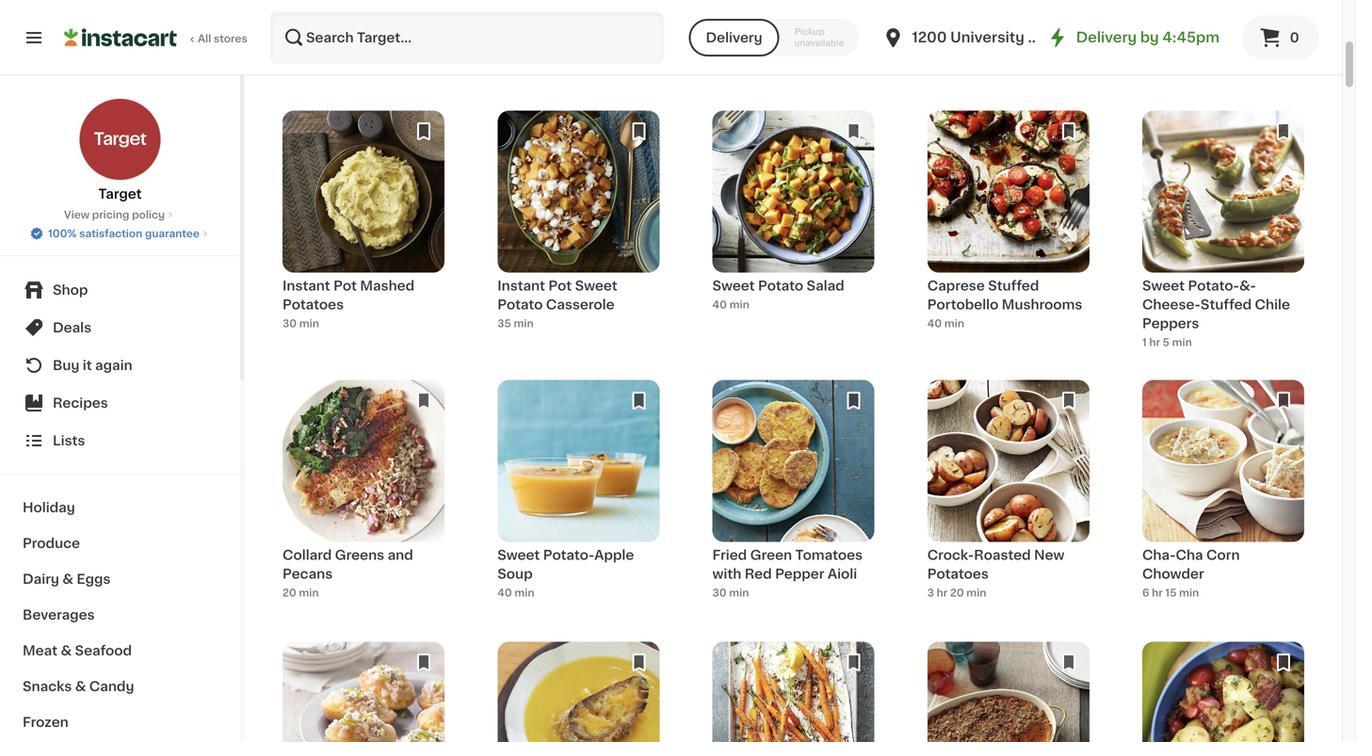 Task type: vqa. For each thing, say whether or not it's contained in the screenshot.
the Goods related to Paper Goods
no



Task type: locate. For each thing, give the bounding box(es) containing it.
pot for mashed
[[334, 279, 357, 292]]

1 vertical spatial potato-
[[543, 549, 594, 562]]

0 horizontal spatial instant
[[283, 279, 330, 292]]

0 vertical spatial with
[[1142, 36, 1172, 49]]

1 vertical spatial zucchini
[[498, 36, 556, 49]]

min down 'instant pot mashed potatoes'
[[299, 318, 319, 329]]

1 horizontal spatial 6
[[1142, 588, 1150, 598]]

recipe card group containing collard greens and pecans
[[283, 380, 445, 612]]

1 horizontal spatial casserole
[[713, 36, 781, 49]]

0 horizontal spatial mashed
[[360, 279, 415, 292]]

sweet inside sweet potato-&- cheese-stuffed chile peppers
[[1142, 279, 1185, 292]]

1 vertical spatial potato
[[498, 298, 543, 311]]

potato left salad
[[758, 279, 804, 292]]

2 horizontal spatial 40
[[927, 318, 942, 329]]

1 horizontal spatial 15
[[1165, 588, 1177, 598]]

0 vertical spatial 40 min
[[713, 299, 749, 310]]

40 min down soup
[[498, 588, 534, 598]]

40 down sweet potato salad
[[713, 299, 727, 310]]

caprese for caprese zucchini casserole 55 min
[[713, 17, 770, 30]]

caprese up 55
[[713, 17, 770, 30]]

holiday link
[[11, 490, 229, 526]]

1 20 from the left
[[283, 588, 296, 598]]

aioli
[[828, 568, 857, 581]]

1 horizontal spatial stuffed
[[1201, 298, 1252, 311]]

5
[[1163, 337, 1170, 347]]

lists link
[[11, 422, 229, 460]]

& left eggs
[[62, 573, 73, 586]]

all stores
[[198, 33, 247, 44]]

sweet potato-&- cheese-stuffed chile peppers
[[1142, 279, 1290, 330]]

& inside the garlic & chive mashed potatoes
[[971, 17, 982, 30]]

0 vertical spatial casserole
[[713, 36, 781, 49]]

2 horizontal spatial 40 min
[[927, 318, 964, 329]]

1 horizontal spatial potato
[[758, 279, 804, 292]]

potatoes inside the garlic & chive mashed potatoes
[[927, 36, 989, 49]]

sweet for sweet potato salad
[[713, 279, 755, 292]]

stuffed up mushrooms
[[988, 279, 1039, 292]]

shop
[[53, 284, 88, 297]]

pot for sweet
[[548, 279, 572, 292]]

instant
[[283, 279, 330, 292], [498, 279, 545, 292]]

potatoes inside crock-roasted new potatoes
[[927, 568, 989, 581]]

pot inside 'instant pot mashed potatoes'
[[334, 279, 357, 292]]

delivery by 4:45pm link
[[1046, 26, 1220, 49]]

caprese inside caprese stuffed portobello mushrooms
[[927, 279, 985, 292]]

0 horizontal spatial zucchini
[[498, 36, 556, 49]]

1200 university ave
[[912, 31, 1055, 44]]

1 horizontal spatial 40 min
[[713, 299, 749, 310]]

1 vertical spatial 30
[[713, 588, 727, 598]]

min inside 'italian-style chicken stew 6 hr 15 min'
[[319, 56, 339, 67]]

55
[[713, 56, 726, 67]]

with inside fried green tomatoes with red pepper aioli
[[713, 568, 742, 581]]

& right meat
[[61, 644, 72, 657]]

0 horizontal spatial potato-
[[543, 549, 594, 562]]

0 horizontal spatial casserole
[[546, 298, 615, 311]]

1 instant from the left
[[283, 279, 330, 292]]

& inside meat & seafood link
[[61, 644, 72, 657]]

roasted up 4:45pm
[[1142, 17, 1199, 30]]

instant inside instant pot sweet potato casserole
[[498, 279, 545, 292]]

salad
[[807, 279, 845, 292]]

& inside snacks & candy link
[[75, 680, 86, 693]]

2 vertical spatial 40 min
[[498, 588, 534, 598]]

30 min down "red"
[[713, 588, 749, 598]]

30 min for potatoes
[[283, 318, 319, 329]]

30 min
[[283, 318, 319, 329], [713, 588, 749, 598]]

1 horizontal spatial with
[[1142, 36, 1172, 49]]

30 for fried green tomatoes with red pepper aioli
[[713, 588, 727, 598]]

40 down soup
[[498, 588, 512, 598]]

0 vertical spatial potatoes
[[927, 36, 989, 49]]

pot inside instant pot sweet potato casserole
[[548, 279, 572, 292]]

0 vertical spatial 30 min
[[283, 318, 319, 329]]

potatoes inside 'instant pot mashed potatoes'
[[283, 298, 344, 311]]

delivery by 4:45pm
[[1076, 31, 1220, 44]]

& for meat
[[61, 644, 72, 657]]

min down sweet potato salad
[[730, 299, 749, 310]]

0 vertical spatial 6
[[283, 56, 290, 67]]

recipe card group
[[283, 110, 445, 342], [498, 110, 660, 342], [713, 110, 875, 342], [927, 110, 1090, 342], [1142, 110, 1304, 350], [283, 380, 445, 612], [498, 380, 660, 612], [713, 380, 875, 612], [927, 380, 1090, 612], [1142, 380, 1304, 612], [283, 642, 445, 742], [498, 642, 660, 742], [713, 642, 875, 742], [927, 642, 1090, 742], [1142, 642, 1304, 742]]

20 right 3
[[950, 588, 964, 598]]

0 vertical spatial 30
[[283, 318, 297, 329]]

40 for caprese stuffed portobello mushrooms
[[927, 318, 942, 329]]

min right 55
[[729, 56, 749, 67]]

2 pot from the left
[[548, 279, 572, 292]]

1 pot from the left
[[334, 279, 357, 292]]

hr down chowder
[[1152, 588, 1163, 598]]

1 vertical spatial 6
[[1142, 588, 1150, 598]]

pepper
[[775, 568, 825, 581]]

&
[[971, 17, 982, 30], [62, 573, 73, 586], [61, 644, 72, 657], [75, 680, 86, 693]]

1 horizontal spatial caprese
[[927, 279, 985, 292]]

new
[[1034, 549, 1065, 562]]

recipes
[[53, 397, 108, 410]]

caprese
[[713, 17, 770, 30], [927, 279, 985, 292]]

1 horizontal spatial 20
[[950, 588, 964, 598]]

0 vertical spatial stuffed
[[988, 279, 1039, 292]]

with
[[1142, 36, 1172, 49], [713, 568, 742, 581]]

stuffed inside caprese stuffed portobello mushrooms
[[988, 279, 1039, 292]]

cha-cha corn chowder
[[1142, 549, 1240, 581]]

1 vertical spatial 40
[[927, 318, 942, 329]]

1 horizontal spatial 40
[[713, 299, 727, 310]]

stuffed
[[988, 279, 1039, 292], [1201, 298, 1252, 311]]

candy
[[89, 680, 134, 693]]

30 min down 'instant pot mashed potatoes'
[[283, 318, 319, 329]]

1 vertical spatial stuffed
[[1201, 298, 1252, 311]]

with left mojo
[[1142, 36, 1172, 49]]

tomatoes
[[795, 549, 863, 562]]

0 vertical spatial mashed
[[1028, 17, 1082, 30]]

potato up 35 min
[[498, 298, 543, 311]]

recipe card group containing sweet potato-&- cheese-stuffed chile peppers
[[1142, 110, 1304, 350]]

min down portobello at the right top of page
[[945, 318, 964, 329]]

0 horizontal spatial 20
[[283, 588, 296, 598]]

target logo image
[[79, 98, 162, 181]]

& for snacks
[[75, 680, 86, 693]]

roasted cauliflower with mojo sauce link
[[1142, 0, 1304, 80]]

3
[[927, 588, 934, 598]]

1 horizontal spatial zucchini
[[773, 17, 832, 30]]

dairy & eggs link
[[11, 561, 229, 597]]

it
[[83, 359, 92, 372]]

snacks & candy link
[[11, 669, 229, 705]]

0 horizontal spatial 30
[[283, 318, 297, 329]]

6 down chowder
[[1142, 588, 1150, 598]]

sweet
[[575, 279, 618, 292], [713, 279, 755, 292], [1142, 279, 1185, 292], [498, 549, 540, 562]]

delivery up 55
[[706, 31, 763, 44]]

zucchini
[[773, 17, 832, 30], [498, 36, 556, 49]]

0 horizontal spatial pot
[[334, 279, 357, 292]]

0 horizontal spatial caprese
[[713, 17, 770, 30]]

mashed inside the garlic & chive mashed potatoes
[[1028, 17, 1082, 30]]

2 vertical spatial 40
[[498, 588, 512, 598]]

style
[[330, 17, 365, 30]]

0 vertical spatial 40
[[713, 299, 727, 310]]

recipe card group containing sweet potato salad
[[713, 110, 875, 342]]

40
[[713, 299, 727, 310], [927, 318, 942, 329], [498, 588, 512, 598]]

1 vertical spatial casserole
[[546, 298, 615, 311]]

beverages link
[[11, 597, 229, 633]]

chile
[[1255, 298, 1290, 311]]

red
[[745, 568, 772, 581]]

2 20 from the left
[[950, 588, 964, 598]]

roasted left new
[[974, 549, 1031, 562]]

stuffed down "&-"
[[1201, 298, 1252, 311]]

1 horizontal spatial mashed
[[1028, 17, 1082, 30]]

chive
[[985, 17, 1025, 30]]

& up 1200 university ave
[[971, 17, 982, 30]]

0 horizontal spatial 15
[[306, 56, 317, 67]]

hr down stew
[[292, 56, 303, 67]]

30
[[283, 318, 297, 329], [713, 588, 727, 598]]

mushrooms
[[1002, 298, 1083, 311]]

1 horizontal spatial delivery
[[1076, 31, 1137, 44]]

None search field
[[269, 11, 664, 64]]

0 vertical spatial roasted
[[1142, 17, 1199, 30]]

20
[[283, 588, 296, 598], [950, 588, 964, 598]]

casserole inside caprese zucchini casserole 55 min
[[713, 36, 781, 49]]

1 vertical spatial caprese
[[927, 279, 985, 292]]

instant inside 'instant pot mashed potatoes'
[[283, 279, 330, 292]]

greens
[[335, 549, 384, 562]]

0 horizontal spatial with
[[713, 568, 742, 581]]

potato- inside sweet potato-&- cheese-stuffed chile peppers
[[1188, 279, 1239, 292]]

potatoes
[[927, 36, 989, 49], [283, 298, 344, 311], [927, 568, 989, 581]]

0 vertical spatial 15
[[306, 56, 317, 67]]

delivery
[[1076, 31, 1137, 44], [706, 31, 763, 44]]

casserole
[[713, 36, 781, 49], [546, 298, 615, 311]]

stuffed inside sweet potato-&- cheese-stuffed chile peppers
[[1201, 298, 1252, 311]]

35 min
[[498, 318, 534, 329]]

with down fried
[[713, 568, 742, 581]]

sweet for sweet potato-&- cheese-stuffed chile peppers
[[1142, 279, 1185, 292]]

recipe card group containing instant pot sweet potato casserole
[[498, 110, 660, 342]]

15 down chowder
[[1165, 588, 1177, 598]]

0 vertical spatial potato-
[[1188, 279, 1239, 292]]

40 min down sweet potato salad
[[713, 299, 749, 310]]

0 horizontal spatial delivery
[[706, 31, 763, 44]]

recipe card group containing fried green tomatoes with red pepper aioli
[[713, 380, 875, 612]]

delivery inside button
[[706, 31, 763, 44]]

3 hr 20 min
[[927, 588, 987, 598]]

view pricing policy
[[64, 210, 165, 220]]

green
[[750, 549, 792, 562]]

30 down fried
[[713, 588, 727, 598]]

0
[[1290, 31, 1299, 44]]

0 vertical spatial zucchini
[[773, 17, 832, 30]]

delivery left by
[[1076, 31, 1137, 44]]

italian-
[[283, 17, 330, 30]]

hr right 1
[[1149, 337, 1160, 347]]

40 min down portobello at the right top of page
[[927, 318, 964, 329]]

1 horizontal spatial 30
[[713, 588, 727, 598]]

1 horizontal spatial roasted
[[1142, 17, 1199, 30]]

shop link
[[11, 271, 229, 309]]

fries
[[600, 36, 633, 49]]

30 down 'instant pot mashed potatoes'
[[283, 318, 297, 329]]

hr right 3
[[937, 588, 948, 598]]

1 vertical spatial potatoes
[[283, 298, 344, 311]]

2 vertical spatial potatoes
[[927, 568, 989, 581]]

eggs
[[77, 573, 111, 586]]

1 horizontal spatial potato-
[[1188, 279, 1239, 292]]

0 vertical spatial caprese
[[713, 17, 770, 30]]

1 vertical spatial mashed
[[360, 279, 415, 292]]

collard greens and pecans
[[283, 549, 413, 581]]

15 down stew
[[306, 56, 317, 67]]

baked
[[498, 17, 540, 30]]

recipe card group containing sweet potato-apple soup
[[498, 380, 660, 612]]

caprese inside caprese zucchini casserole 55 min
[[713, 17, 770, 30]]

min down "style"
[[319, 56, 339, 67]]

1 horizontal spatial instant
[[498, 279, 545, 292]]

casserole inside instant pot sweet potato casserole
[[546, 298, 615, 311]]

recipe card group containing caprese stuffed portobello mushrooms
[[927, 110, 1090, 342]]

0 horizontal spatial 40 min
[[498, 588, 534, 598]]

1 vertical spatial with
[[713, 568, 742, 581]]

0 horizontal spatial stuffed
[[988, 279, 1039, 292]]

italian-style chicken stew 6 hr 15 min
[[283, 17, 425, 67]]

pricing
[[92, 210, 129, 220]]

caprese up portobello at the right top of page
[[927, 279, 985, 292]]

1 vertical spatial 40 min
[[927, 318, 964, 329]]

mojo
[[1175, 36, 1209, 49]]

1 horizontal spatial pot
[[548, 279, 572, 292]]

roasted cauliflower with mojo sauce
[[1142, 17, 1280, 49]]

min right "45"
[[514, 56, 534, 67]]

& inside dairy & eggs link
[[62, 573, 73, 586]]

frozen link
[[11, 705, 229, 740]]

40 for sweet potato-apple soup
[[498, 588, 512, 598]]

6 down stew
[[283, 56, 290, 67]]

potato- inside sweet potato-apple soup
[[543, 549, 594, 562]]

roasted inside roasted cauliflower with mojo sauce
[[1142, 17, 1199, 30]]

30 for instant pot mashed potatoes
[[283, 318, 297, 329]]

and
[[388, 549, 413, 562]]

& left candy
[[75, 680, 86, 693]]

2 instant from the left
[[498, 279, 545, 292]]

roasted inside crock-roasted new potatoes
[[974, 549, 1031, 562]]

hr
[[292, 56, 303, 67], [1149, 337, 1160, 347], [937, 588, 948, 598], [1152, 588, 1163, 598]]

0 horizontal spatial potato
[[498, 298, 543, 311]]

40 min for sweet potato-apple soup
[[498, 588, 534, 598]]

0 horizontal spatial 6
[[283, 56, 290, 67]]

fried
[[713, 549, 747, 562]]

potatoes for crock-roasted new potatoes
[[927, 568, 989, 581]]

0 horizontal spatial 30 min
[[283, 318, 319, 329]]

meat & seafood
[[23, 644, 132, 657]]

0 horizontal spatial roasted
[[974, 549, 1031, 562]]

40 down portobello at the right top of page
[[927, 318, 942, 329]]

caprese for caprese stuffed portobello mushrooms
[[927, 279, 985, 292]]

min right 35
[[514, 318, 534, 329]]

0 vertical spatial potato
[[758, 279, 804, 292]]

1 horizontal spatial 30 min
[[713, 588, 749, 598]]

delivery button
[[689, 19, 780, 57]]

delivery inside 'link'
[[1076, 31, 1137, 44]]

1 vertical spatial 30 min
[[713, 588, 749, 598]]

0 horizontal spatial 40
[[498, 588, 512, 598]]

potatoes for instant pot mashed potatoes
[[283, 298, 344, 311]]

1 vertical spatial roasted
[[974, 549, 1031, 562]]

seafood
[[75, 644, 132, 657]]

holiday
[[23, 501, 75, 514]]

20 down pecans
[[283, 588, 296, 598]]

sweet inside sweet potato-apple soup
[[498, 549, 540, 562]]



Task type: describe. For each thing, give the bounding box(es) containing it.
university
[[950, 31, 1025, 44]]

meat
[[23, 644, 57, 657]]

100%
[[48, 228, 77, 239]]

min right 5
[[1172, 337, 1192, 347]]

hr for sweet potato-&- cheese-stuffed chile peppers
[[1149, 337, 1160, 347]]

curly
[[560, 36, 596, 49]]

again
[[95, 359, 132, 372]]

sweet potato-apple soup
[[498, 549, 634, 581]]

4:45pm
[[1163, 31, 1220, 44]]

min down crock-roasted new potatoes
[[967, 588, 987, 598]]

delivery for delivery by 4:45pm
[[1076, 31, 1137, 44]]

policy
[[132, 210, 165, 220]]

frozen
[[23, 716, 69, 729]]

service type group
[[689, 19, 859, 57]]

hr for cha-cha corn chowder
[[1152, 588, 1163, 598]]

min inside caprese zucchini casserole 55 min
[[729, 56, 749, 67]]

min inside baked parmesan zucchini curly fries 45 min
[[514, 56, 534, 67]]

collard
[[283, 549, 332, 562]]

garlic & chive mashed potatoes
[[927, 17, 1082, 49]]

6 inside 'italian-style chicken stew 6 hr 15 min'
[[283, 56, 290, 67]]

sweet potato salad
[[713, 279, 845, 292]]

mashed inside 'instant pot mashed potatoes'
[[360, 279, 415, 292]]

20 min
[[283, 588, 319, 598]]

Search field
[[271, 13, 663, 62]]

1200
[[912, 31, 947, 44]]

cha-
[[1142, 549, 1176, 562]]

satisfaction
[[79, 228, 142, 239]]

by
[[1140, 31, 1159, 44]]

deals
[[53, 321, 91, 334]]

buy it again
[[53, 359, 132, 372]]

1 vertical spatial 15
[[1165, 588, 1177, 598]]

& for dairy
[[62, 573, 73, 586]]

caprese zucchini casserole 55 min
[[713, 17, 832, 67]]

instant pot mashed potatoes
[[283, 279, 415, 311]]

buy
[[53, 359, 79, 372]]

6 hr 15 min
[[1142, 588, 1199, 598]]

sauce
[[1212, 36, 1254, 49]]

with inside roasted cauliflower with mojo sauce
[[1142, 36, 1172, 49]]

&-
[[1239, 279, 1256, 292]]

snacks & candy
[[23, 680, 134, 693]]

hr inside 'italian-style chicken stew 6 hr 15 min'
[[292, 56, 303, 67]]

instant pot sweet potato casserole
[[498, 279, 618, 311]]

sweet inside instant pot sweet potato casserole
[[575, 279, 618, 292]]

produce link
[[11, 526, 229, 561]]

0 button
[[1242, 15, 1320, 60]]

100% satisfaction guarantee
[[48, 228, 200, 239]]

potato- for &-
[[1188, 279, 1239, 292]]

15 inside 'italian-style chicken stew 6 hr 15 min'
[[306, 56, 317, 67]]

1200 university ave button
[[882, 11, 1055, 64]]

beverages
[[23, 608, 95, 622]]

delivery for delivery
[[706, 31, 763, 44]]

stores
[[214, 33, 247, 44]]

min down pecans
[[299, 588, 319, 598]]

30 min for with
[[713, 588, 749, 598]]

cheese-
[[1142, 298, 1201, 311]]

40 min for caprese stuffed portobello mushrooms
[[927, 318, 964, 329]]

view
[[64, 210, 90, 220]]

instant for instant pot mashed potatoes
[[283, 279, 330, 292]]

40 min for sweet potato salad
[[713, 299, 749, 310]]

parmesan
[[544, 17, 612, 30]]

deals link
[[11, 309, 229, 347]]

soup
[[498, 568, 533, 581]]

guarantee
[[145, 228, 200, 239]]

cha
[[1176, 549, 1203, 562]]

& for garlic
[[971, 17, 982, 30]]

potato inside instant pot sweet potato casserole
[[498, 298, 543, 311]]

45
[[498, 56, 512, 67]]

recipe card group containing instant pot mashed potatoes
[[283, 110, 445, 342]]

target link
[[79, 98, 162, 203]]

zucchini inside baked parmesan zucchini curly fries 45 min
[[498, 36, 556, 49]]

portobello
[[927, 298, 999, 311]]

caprese stuffed portobello mushrooms
[[927, 279, 1083, 311]]

min down "red"
[[729, 588, 749, 598]]

garlic
[[927, 17, 968, 30]]

hr for crock-roasted new potatoes
[[937, 588, 948, 598]]

potato- for apple
[[543, 549, 594, 562]]

all
[[198, 33, 211, 44]]

zucchini inside caprese zucchini casserole 55 min
[[773, 17, 832, 30]]

crock-roasted new potatoes
[[927, 549, 1065, 581]]

recipe card group containing crock-roasted new potatoes
[[927, 380, 1090, 612]]

min down chowder
[[1179, 588, 1199, 598]]

target
[[98, 187, 142, 201]]

apple
[[594, 549, 634, 562]]

view pricing policy link
[[64, 207, 176, 222]]

instant for instant pot sweet potato casserole
[[498, 279, 545, 292]]

ave
[[1028, 31, 1055, 44]]

cauliflower
[[1203, 17, 1280, 30]]

100% satisfaction guarantee button
[[29, 222, 211, 241]]

dairy
[[23, 573, 59, 586]]

peppers
[[1142, 317, 1199, 330]]

1
[[1142, 337, 1147, 347]]

snacks
[[23, 680, 72, 693]]

dairy & eggs
[[23, 573, 111, 586]]

recipes link
[[11, 384, 229, 422]]

lists
[[53, 434, 85, 447]]

sweet for sweet potato-apple soup
[[498, 549, 540, 562]]

baked parmesan zucchini curly fries 45 min
[[498, 17, 633, 67]]

35
[[498, 318, 511, 329]]

min down soup
[[515, 588, 534, 598]]

40 for sweet potato salad
[[713, 299, 727, 310]]

recipe card group containing cha-cha corn chowder
[[1142, 380, 1304, 612]]

instacart logo image
[[64, 26, 177, 49]]

produce
[[23, 537, 80, 550]]

garlic & chive mashed potatoes link
[[927, 0, 1090, 80]]



